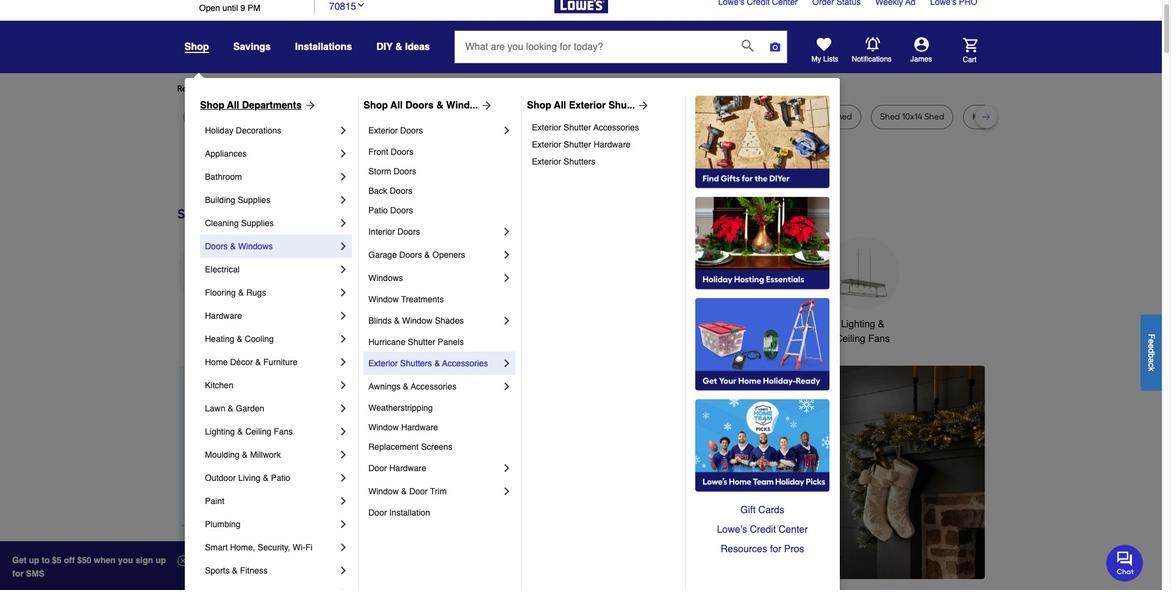 Task type: vqa. For each thing, say whether or not it's contained in the screenshot.
"Lawn" within shop All Lawn & Garde... LINK
no



Task type: describe. For each thing, give the bounding box(es) containing it.
doors & windows
[[205, 242, 273, 251]]

all for doors
[[391, 100, 403, 111]]

shed 10x14 shed
[[881, 112, 945, 122]]

50 percent off all artificial christmas trees, holiday lights and more. image
[[394, 366, 985, 580]]

suggestions
[[334, 84, 382, 94]]

ceiling inside lighting & ceiling fans
[[836, 334, 866, 345]]

exterior for exterior shutters
[[532, 157, 562, 167]]

k
[[1147, 367, 1157, 372]]

chevron right image for electrical
[[338, 264, 350, 276]]

weatherstripping link
[[369, 399, 513, 418]]

shutter for accessories
[[564, 123, 592, 132]]

window for treatments
[[369, 295, 399, 305]]

chat invite button image
[[1107, 545, 1144, 582]]

& inside button
[[878, 319, 885, 330]]

door for door installation
[[369, 508, 387, 518]]

arrow right image
[[302, 99, 316, 112]]

cart button
[[946, 38, 978, 64]]

chevron right image for appliances
[[338, 148, 350, 160]]

door hardware link
[[369, 457, 501, 480]]

1 vertical spatial door
[[409, 487, 428, 497]]

chevron right image for door hardware
[[501, 463, 513, 475]]

millwork
[[250, 450, 281, 460]]

chevron right image for awnings & accessories
[[501, 381, 513, 393]]

searches
[[238, 84, 274, 94]]

window treatments link
[[369, 290, 513, 309]]

installation
[[390, 508, 430, 518]]

off
[[64, 556, 75, 566]]

scroll to item #3 element
[[686, 556, 718, 564]]

window & door trim link
[[369, 480, 501, 504]]

smart for smart home
[[743, 319, 769, 330]]

christmas decorations
[[373, 319, 426, 345]]

plumbing link
[[205, 513, 338, 536]]

shutters for exterior shutters
[[564, 157, 596, 167]]

chevron right image for plumbing
[[338, 519, 350, 531]]

awnings & accessories
[[369, 382, 457, 392]]

get your home holiday-ready. image
[[696, 298, 830, 391]]

lawn mower
[[193, 112, 243, 122]]

f e e d b a c k button
[[1141, 315, 1163, 391]]

get up to $5 off $50 when you sign up for sms
[[12, 556, 166, 579]]

flooring & rugs
[[205, 288, 266, 298]]

0 horizontal spatial lighting & ceiling fans
[[205, 427, 293, 437]]

furniture
[[263, 358, 298, 367]]

doors for exterior
[[400, 126, 423, 135]]

interior
[[399, 112, 426, 122]]

exterior shutters link
[[532, 153, 677, 170]]

lighting inside lighting & ceiling fans
[[842, 319, 876, 330]]

chevron right image for outdoor living & patio
[[338, 472, 350, 485]]

shutters for exterior shutters & accessories
[[400, 359, 432, 369]]

back
[[369, 186, 388, 196]]

chevron right image for window & door trim
[[501, 486, 513, 498]]

more
[[312, 84, 332, 94]]

smart home, security, wi-fi
[[205, 543, 313, 553]]

for up the door
[[384, 84, 395, 94]]

get
[[12, 556, 26, 566]]

exterior for exterior shutter hardware
[[532, 140, 562, 150]]

70815
[[329, 1, 356, 12]]

bathroom button
[[641, 237, 714, 332]]

0 horizontal spatial windows
[[238, 242, 273, 251]]

chevron right image for flooring & rugs
[[338, 287, 350, 299]]

chevron right image for lighting & ceiling fans
[[338, 426, 350, 438]]

front doors link
[[369, 142, 513, 162]]

chevron right image for hardware
[[338, 310, 350, 322]]

accessories for exterior shutter accessories
[[594, 123, 640, 132]]

front doors
[[369, 147, 414, 157]]

1 e from the top
[[1147, 339, 1157, 344]]

lowe's credit center link
[[696, 521, 830, 540]]

doors for garage
[[400, 250, 422, 260]]

window up hurricane shutter panels at bottom
[[402, 316, 433, 326]]

installations button
[[295, 36, 352, 58]]

open
[[199, 3, 220, 13]]

resources
[[721, 544, 768, 555]]

recommended searches for you heading
[[177, 83, 985, 95]]

supplies for building supplies
[[238, 195, 271, 205]]

chevron right image for home décor & furniture
[[338, 356, 350, 369]]

lowe's home improvement logo image
[[554, 0, 608, 28]]

scroll to item #2 image
[[657, 558, 686, 563]]

security,
[[258, 543, 290, 553]]

kobalt
[[973, 112, 998, 122]]

electrical link
[[205, 258, 338, 281]]

0 vertical spatial appliances
[[205, 149, 247, 159]]

more suggestions for you link
[[312, 83, 421, 95]]

exterior shutters & accessories
[[369, 359, 488, 369]]

interior doors link
[[369, 220, 501, 244]]

storage
[[774, 112, 805, 122]]

window for &
[[369, 487, 399, 497]]

shop button
[[185, 41, 209, 53]]

interior doors
[[369, 227, 420, 237]]

doors for interior
[[398, 227, 420, 237]]

shop all doors & wind... link
[[364, 98, 493, 113]]

awnings
[[369, 382, 401, 392]]

1 up from the left
[[29, 556, 39, 566]]

chevron down image
[[356, 0, 366, 9]]

chevron right image for exterior shutters & accessories
[[501, 358, 513, 370]]

gift cards link
[[696, 501, 830, 521]]

chevron right image for lawn & garden
[[338, 403, 350, 415]]

for up departments
[[276, 84, 287, 94]]

wi-
[[293, 543, 306, 553]]

window hardware link
[[369, 418, 513, 438]]

resources for pros
[[721, 544, 805, 555]]

wind...
[[446, 100, 478, 111]]

appliances inside button
[[190, 319, 238, 330]]

2 horizontal spatial arrow right image
[[963, 473, 975, 485]]

front
[[369, 147, 389, 157]]

smart for smart home, security, wi-fi
[[205, 543, 228, 553]]

door
[[378, 112, 397, 122]]

kitchen for kitchen faucets
[[457, 319, 490, 330]]

until
[[223, 3, 238, 13]]

70815 button
[[329, 0, 366, 14]]

chevron right image for smart home, security, wi-fi
[[338, 542, 350, 554]]

you
[[118, 556, 133, 566]]

rugs
[[246, 288, 266, 298]]

exterior shutter accessories
[[532, 123, 640, 132]]

refrigerator
[[454, 112, 500, 122]]

cleaning supplies link
[[205, 212, 338, 235]]

resources for pros link
[[696, 540, 830, 560]]

replacement
[[369, 442, 419, 452]]

you for recommended searches for you
[[288, 84, 303, 94]]

chevron right image for windows
[[501, 272, 513, 284]]

holiday hosting essentials. image
[[696, 197, 830, 290]]

garden
[[236, 404, 264, 414]]

chevron right image for exterior doors
[[501, 125, 513, 137]]

lowe's wishes you and your family a happy hanukkah. image
[[177, 161, 985, 192]]

shop all exterior shu... link
[[527, 98, 650, 113]]

living
[[238, 474, 261, 483]]

all for departments
[[227, 100, 239, 111]]

more suggestions for you
[[312, 84, 411, 94]]

exterior shutter accessories link
[[532, 119, 677, 136]]

exterior for exterior doors
[[369, 126, 398, 135]]

sign
[[136, 556, 153, 566]]

garage doors & openers link
[[369, 244, 501, 267]]

bathroom inside "button"
[[657, 319, 699, 330]]

my lists
[[812, 55, 839, 63]]

doors for patio
[[390, 206, 413, 215]]

smart home button
[[734, 237, 807, 332]]

shop all departments link
[[200, 98, 316, 113]]

home décor & furniture link
[[205, 351, 338, 374]]

0 horizontal spatial fans
[[274, 427, 293, 437]]

shop all exterior shu...
[[527, 100, 635, 111]]

replacement screens link
[[369, 438, 513, 457]]

when
[[94, 556, 116, 566]]

interior
[[369, 227, 395, 237]]

flooring & rugs link
[[205, 281, 338, 305]]

diy & ideas
[[377, 42, 430, 52]]

blinds
[[369, 316, 392, 326]]

peel
[[271, 112, 287, 122]]

decorations for holiday
[[236, 126, 282, 135]]

2 up from the left
[[156, 556, 166, 566]]

find gifts for the diyer. image
[[696, 96, 830, 189]]

chevron right image for doors & windows
[[338, 240, 350, 253]]

kitchen link
[[205, 374, 338, 397]]

james button
[[893, 37, 951, 64]]

hardie board
[[638, 112, 689, 122]]

1 vertical spatial ceiling
[[245, 427, 272, 437]]

treatments
[[401, 295, 444, 305]]

storm
[[369, 167, 391, 176]]

credit
[[750, 525, 776, 536]]

kitchen for kitchen
[[205, 381, 234, 391]]

window hardware
[[369, 423, 438, 433]]

chevron right image for heating & cooling
[[338, 333, 350, 345]]

arrow right image for shop all doors & wind...
[[478, 99, 493, 112]]

doors up interior
[[406, 100, 434, 111]]

chevron right image for cleaning supplies
[[338, 217, 350, 229]]

chevron right image for interior doors
[[501, 226, 513, 238]]



Task type: locate. For each thing, give the bounding box(es) containing it.
doors up storm doors
[[391, 147, 414, 157]]

shed for shed
[[833, 112, 853, 122]]

chevron right image for blinds & window shades
[[501, 315, 513, 327]]

3 shop from the left
[[527, 100, 552, 111]]

outdoor
[[739, 112, 772, 122]]

1 horizontal spatial shop
[[364, 100, 388, 111]]

0 vertical spatial shutter
[[564, 123, 592, 132]]

doors
[[406, 100, 434, 111], [400, 126, 423, 135], [391, 147, 414, 157], [394, 167, 417, 176], [390, 186, 413, 196], [390, 206, 413, 215], [398, 227, 420, 237], [205, 242, 228, 251], [400, 250, 422, 260]]

1 horizontal spatial all
[[391, 100, 403, 111]]

0 horizontal spatial you
[[288, 84, 303, 94]]

hurricane shutter panels
[[369, 338, 464, 347]]

patio inside the outdoor living & patio link
[[271, 474, 291, 483]]

1 you from the left
[[288, 84, 303, 94]]

shutters down exterior shutter hardware on the top of the page
[[564, 157, 596, 167]]

1 horizontal spatial ceiling
[[836, 334, 866, 345]]

shop up the door
[[364, 100, 388, 111]]

all for exterior
[[554, 100, 567, 111]]

window up replacement
[[369, 423, 399, 433]]

exterior up exterior shutters in the top of the page
[[532, 140, 562, 150]]

patio inside patio doors link
[[369, 206, 388, 215]]

doors down front doors
[[394, 167, 417, 176]]

2 shed from the left
[[833, 112, 853, 122]]

sports
[[205, 566, 230, 576]]

2 vertical spatial shutter
[[408, 338, 436, 347]]

door interior
[[378, 112, 426, 122]]

decorations inside button
[[373, 334, 426, 345]]

1 vertical spatial bathroom
[[657, 319, 699, 330]]

building supplies link
[[205, 189, 338, 212]]

all up mower at the left
[[227, 100, 239, 111]]

chevron right image for bathroom
[[338, 171, 350, 183]]

arrow right image for shop all exterior shu...
[[635, 99, 650, 112]]

mower
[[216, 112, 243, 122]]

blinds & window shades link
[[369, 309, 501, 333]]

shed for shed outdoor storage
[[717, 112, 737, 122]]

accessories up weatherstripping link
[[411, 382, 457, 392]]

0 vertical spatial bathroom
[[205, 172, 242, 182]]

1 vertical spatial home
[[205, 358, 228, 367]]

exterior doors link
[[369, 119, 501, 142]]

christmas
[[377, 319, 421, 330]]

pm
[[248, 3, 261, 13]]

awnings & accessories link
[[369, 375, 501, 399]]

25 days of deals. don't miss deals every day. same-day delivery on in-stock orders placed by 2 p m. image
[[177, 366, 374, 580]]

you for more suggestions for you
[[397, 84, 411, 94]]

board
[[666, 112, 689, 122]]

bathroom link
[[205, 165, 338, 189]]

windows up "electrical" link
[[238, 242, 273, 251]]

Search Query text field
[[455, 31, 732, 63]]

1 vertical spatial shutter
[[564, 140, 592, 150]]

lawn & garden link
[[205, 397, 338, 421]]

chevron right image for holiday decorations
[[338, 125, 350, 137]]

building supplies
[[205, 195, 271, 205]]

you up arrow right image
[[288, 84, 303, 94]]

lowe's home improvement cart image
[[963, 38, 978, 52]]

chevron right image
[[338, 171, 350, 183], [338, 217, 350, 229], [338, 287, 350, 299], [338, 310, 350, 322], [501, 315, 513, 327], [501, 358, 513, 370], [501, 381, 513, 393], [338, 403, 350, 415], [338, 426, 350, 438], [501, 463, 513, 475], [338, 519, 350, 531], [338, 565, 350, 577]]

shutter down exterior shutter accessories
[[564, 140, 592, 150]]

kitchen up panels
[[457, 319, 490, 330]]

0 horizontal spatial smart
[[205, 543, 228, 553]]

shed left outdoor
[[717, 112, 737, 122]]

0 horizontal spatial kitchen
[[205, 381, 234, 391]]

1 vertical spatial smart
[[205, 543, 228, 553]]

all inside shop all doors & wind... link
[[391, 100, 403, 111]]

0 horizontal spatial up
[[29, 556, 39, 566]]

shop up toilet
[[527, 100, 552, 111]]

shop for shop all exterior shu...
[[527, 100, 552, 111]]

all inside shop all departments link
[[227, 100, 239, 111]]

0 vertical spatial supplies
[[238, 195, 271, 205]]

my lists link
[[812, 37, 839, 64]]

outdoor
[[205, 474, 236, 483]]

window up door installation
[[369, 487, 399, 497]]

1 horizontal spatial smart
[[743, 319, 769, 330]]

shed for shed 10x14 shed
[[881, 112, 901, 122]]

sms
[[26, 569, 44, 579]]

e up b
[[1147, 344, 1157, 349]]

shutter for panels
[[408, 338, 436, 347]]

panels
[[438, 338, 464, 347]]

1 horizontal spatial home
[[772, 319, 798, 330]]

exterior shutters
[[532, 157, 596, 167]]

doors down storm doors
[[390, 186, 413, 196]]

3 shed from the left
[[881, 112, 901, 122]]

doors down interior
[[400, 126, 423, 135]]

door installation link
[[369, 504, 513, 523]]

1 horizontal spatial kitchen
[[457, 319, 490, 330]]

screens
[[421, 442, 453, 452]]

0 vertical spatial lighting & ceiling fans
[[836, 319, 890, 345]]

patio down moulding & millwork link
[[271, 474, 291, 483]]

plumbing
[[205, 520, 241, 530]]

0 horizontal spatial bathroom
[[205, 172, 242, 182]]

smart inside "smart home, security, wi-fi" link
[[205, 543, 228, 553]]

1 vertical spatial kitchen
[[205, 381, 234, 391]]

window up 'blinds'
[[369, 295, 399, 305]]

shutter up exterior shutter hardware on the top of the page
[[564, 123, 592, 132]]

shop
[[185, 42, 209, 52]]

shop 25 days of deals by category image
[[177, 204, 985, 224]]

2 all from the left
[[391, 100, 403, 111]]

1 horizontal spatial fans
[[869, 334, 890, 345]]

None search field
[[455, 31, 788, 75]]

1 vertical spatial shutters
[[400, 359, 432, 369]]

0 horizontal spatial arrow right image
[[478, 99, 493, 112]]

patio doors link
[[369, 201, 513, 220]]

exterior down the hurricane
[[369, 359, 398, 369]]

1 vertical spatial accessories
[[442, 359, 488, 369]]

all inside the shop all exterior shu... link
[[554, 100, 567, 111]]

chevron right image
[[338, 125, 350, 137], [501, 125, 513, 137], [338, 148, 350, 160], [338, 194, 350, 206], [501, 226, 513, 238], [338, 240, 350, 253], [501, 249, 513, 261], [338, 264, 350, 276], [501, 272, 513, 284], [338, 333, 350, 345], [338, 356, 350, 369], [338, 380, 350, 392], [338, 449, 350, 461], [338, 472, 350, 485], [501, 486, 513, 498], [338, 496, 350, 508], [338, 542, 350, 554], [338, 588, 350, 591]]

1 horizontal spatial you
[[397, 84, 411, 94]]

0 vertical spatial accessories
[[594, 123, 640, 132]]

0 horizontal spatial shutters
[[400, 359, 432, 369]]

2 e from the top
[[1147, 344, 1157, 349]]

1 horizontal spatial lighting
[[842, 319, 876, 330]]

door left installation
[[369, 508, 387, 518]]

0 vertical spatial kitchen
[[457, 319, 490, 330]]

shutter for hardware
[[564, 140, 592, 150]]

outdoor living & patio
[[205, 474, 291, 483]]

exterior down toilet
[[532, 123, 562, 132]]

0 horizontal spatial patio
[[271, 474, 291, 483]]

1 vertical spatial patio
[[271, 474, 291, 483]]

0 horizontal spatial all
[[227, 100, 239, 111]]

fans inside button
[[869, 334, 890, 345]]

0 vertical spatial door
[[369, 464, 387, 474]]

decorations down the christmas
[[373, 334, 426, 345]]

smart inside 'smart home' button
[[743, 319, 769, 330]]

faucets
[[492, 319, 527, 330]]

shutter
[[564, 123, 592, 132], [564, 140, 592, 150], [408, 338, 436, 347]]

hardware down 'replacement screens'
[[390, 464, 427, 474]]

window treatments
[[369, 295, 444, 305]]

shutters inside exterior shutters & accessories link
[[400, 359, 432, 369]]

patio down back
[[369, 206, 388, 215]]

0 horizontal spatial lighting
[[205, 427, 235, 437]]

for inside get up to $5 off $50 when you sign up for sms
[[12, 569, 24, 579]]

decorations for christmas
[[373, 334, 426, 345]]

shutters down hurricane shutter panels at bottom
[[400, 359, 432, 369]]

exterior down the door
[[369, 126, 398, 135]]

arrow right image inside the shop all exterior shu... link
[[635, 99, 650, 112]]

0 horizontal spatial home
[[205, 358, 228, 367]]

exterior shutter hardware link
[[532, 136, 677, 153]]

window for hardware
[[369, 423, 399, 433]]

windows link
[[369, 267, 501, 290]]

hardware down exterior shutter accessories link
[[594, 140, 631, 150]]

shades
[[435, 316, 464, 326]]

search image
[[742, 40, 754, 52]]

0 vertical spatial decorations
[[236, 126, 282, 135]]

lighting & ceiling fans
[[836, 319, 890, 345], [205, 427, 293, 437]]

3 all from the left
[[554, 100, 567, 111]]

lighting & ceiling fans inside button
[[836, 319, 890, 345]]

1 horizontal spatial lighting & ceiling fans
[[836, 319, 890, 345]]

1 horizontal spatial up
[[156, 556, 166, 566]]

home,
[[230, 543, 255, 553]]

lighting
[[842, 319, 876, 330], [205, 427, 235, 437]]

door down replacement
[[369, 464, 387, 474]]

2 horizontal spatial shop
[[527, 100, 552, 111]]

0 vertical spatial fans
[[869, 334, 890, 345]]

kitchen up lawn
[[205, 381, 234, 391]]

doors up garage doors & openers
[[398, 227, 420, 237]]

shutters inside exterior shutters link
[[564, 157, 596, 167]]

0 vertical spatial windows
[[238, 242, 273, 251]]

door
[[369, 464, 387, 474], [409, 487, 428, 497], [369, 508, 387, 518]]

garage doors & openers
[[369, 250, 466, 260]]

appliances down holiday
[[205, 149, 247, 159]]

ideas
[[405, 42, 430, 52]]

1 horizontal spatial bathroom
[[657, 319, 699, 330]]

doors for front
[[391, 147, 414, 157]]

appliances up heating
[[190, 319, 238, 330]]

1 horizontal spatial decorations
[[373, 334, 426, 345]]

shed right 10x14
[[925, 112, 945, 122]]

lighting & ceiling fans link
[[205, 421, 338, 444]]

chevron right image for kitchen
[[338, 380, 350, 392]]

accessories down panels
[[442, 359, 488, 369]]

hardware down flooring
[[205, 311, 242, 321]]

supplies up cleaning supplies
[[238, 195, 271, 205]]

toilet
[[528, 112, 549, 122]]

1 vertical spatial lighting & ceiling fans
[[205, 427, 293, 437]]

2 vertical spatial door
[[369, 508, 387, 518]]

holiday
[[205, 126, 234, 135]]

home décor & furniture
[[205, 358, 298, 367]]

exterior down exterior shutter hardware on the top of the page
[[532, 157, 562, 167]]

exterior shutter hardware
[[532, 140, 631, 150]]

paint link
[[205, 490, 338, 513]]

flooring
[[205, 288, 236, 298]]

kitchen inside button
[[457, 319, 490, 330]]

0 vertical spatial lighting
[[842, 319, 876, 330]]

cooling
[[245, 334, 274, 344]]

appliances button
[[177, 237, 251, 332]]

outdoor living & patio link
[[205, 467, 338, 490]]

supplies for cleaning supplies
[[241, 218, 274, 228]]

hurricane shutter panels link
[[369, 333, 513, 352]]

0 vertical spatial home
[[772, 319, 798, 330]]

2 horizontal spatial all
[[554, 100, 567, 111]]

hardware up 'replacement screens'
[[401, 423, 438, 433]]

2 shop from the left
[[364, 100, 388, 111]]

lowe's home improvement lists image
[[817, 37, 832, 52]]

doors down the cleaning
[[205, 242, 228, 251]]

windows
[[238, 242, 273, 251], [369, 273, 403, 283]]

1 shop from the left
[[200, 100, 225, 111]]

door left the trim
[[409, 487, 428, 497]]

0 horizontal spatial decorations
[[236, 126, 282, 135]]

chevron right image for sports & fitness
[[338, 565, 350, 577]]

smart home, security, wi-fi link
[[205, 536, 338, 560]]

0 horizontal spatial ceiling
[[245, 427, 272, 437]]

supplies up doors & windows link
[[241, 218, 274, 228]]

door for door hardware
[[369, 464, 387, 474]]

1 vertical spatial fans
[[274, 427, 293, 437]]

1 all from the left
[[227, 100, 239, 111]]

fans
[[869, 334, 890, 345], [274, 427, 293, 437]]

1 shed from the left
[[717, 112, 737, 122]]

savings
[[233, 42, 271, 52]]

1 horizontal spatial patio
[[369, 206, 388, 215]]

heating & cooling
[[205, 334, 274, 344]]

arrow right image
[[478, 99, 493, 112], [635, 99, 650, 112], [963, 473, 975, 485]]

shop for shop all departments
[[200, 100, 225, 111]]

shed left 10x14
[[881, 112, 901, 122]]

exterior for exterior shutters & accessories
[[369, 359, 398, 369]]

to
[[42, 556, 50, 566]]

supplies inside building supplies "link"
[[238, 195, 271, 205]]

up left "to"
[[29, 556, 39, 566]]

chevron right image for garage doors & openers
[[501, 249, 513, 261]]

replacement screens
[[369, 442, 453, 452]]

shed right storage
[[833, 112, 853, 122]]

hardware
[[594, 140, 631, 150], [205, 311, 242, 321], [401, 423, 438, 433], [390, 464, 427, 474]]

peel stick wallpaper
[[271, 112, 350, 122]]

1 vertical spatial lighting
[[205, 427, 235, 437]]

1 vertical spatial decorations
[[373, 334, 426, 345]]

moulding
[[205, 450, 240, 460]]

0 vertical spatial smart
[[743, 319, 769, 330]]

1 vertical spatial windows
[[369, 273, 403, 283]]

chevron right image for paint
[[338, 496, 350, 508]]

0 vertical spatial patio
[[369, 206, 388, 215]]

doors down back doors
[[390, 206, 413, 215]]

up right sign at the bottom left
[[156, 556, 166, 566]]

exterior for exterior shutter accessories
[[532, 123, 562, 132]]

all down recommended searches for you heading at the top
[[554, 100, 567, 111]]

back doors
[[369, 186, 413, 196]]

decorations down peel
[[236, 126, 282, 135]]

accessories for awnings & accessories
[[411, 382, 457, 392]]

james
[[911, 55, 933, 63]]

supplies inside cleaning supplies link
[[241, 218, 274, 228]]

1 horizontal spatial windows
[[369, 273, 403, 283]]

accessories up exterior shutter hardware link
[[594, 123, 640, 132]]

arrow right image inside shop all doors & wind... link
[[478, 99, 493, 112]]

0 vertical spatial ceiling
[[836, 334, 866, 345]]

doors for storm
[[394, 167, 417, 176]]

my
[[812, 55, 822, 63]]

1 horizontal spatial shutters
[[564, 157, 596, 167]]

shop for shop all doors & wind...
[[364, 100, 388, 111]]

0 horizontal spatial shop
[[200, 100, 225, 111]]

shutter down blinds & window shades
[[408, 338, 436, 347]]

doors right garage
[[400, 250, 422, 260]]

you up shop all doors & wind...
[[397, 84, 411, 94]]

recommended searches for you
[[177, 84, 303, 94]]

1 horizontal spatial arrow right image
[[635, 99, 650, 112]]

notifications
[[852, 55, 892, 63]]

2 you from the left
[[397, 84, 411, 94]]

10x14
[[903, 112, 923, 122]]

openers
[[433, 250, 466, 260]]

chevron right image for building supplies
[[338, 194, 350, 206]]

1 vertical spatial supplies
[[241, 218, 274, 228]]

4 shed from the left
[[925, 112, 945, 122]]

chevron right image for moulding & millwork
[[338, 449, 350, 461]]

0 vertical spatial shutters
[[564, 157, 596, 167]]

for left pros
[[771, 544, 782, 555]]

lowe's
[[717, 525, 748, 536]]

doors for back
[[390, 186, 413, 196]]

home
[[772, 319, 798, 330], [205, 358, 228, 367]]

quikrete
[[577, 112, 610, 122]]

1 vertical spatial appliances
[[190, 319, 238, 330]]

& inside "button"
[[396, 42, 403, 52]]

all up door interior
[[391, 100, 403, 111]]

camera image
[[770, 41, 782, 53]]

exterior up quikrete
[[569, 100, 606, 111]]

heating
[[205, 334, 235, 344]]

2 vertical spatial accessories
[[411, 382, 457, 392]]

building
[[205, 195, 235, 205]]

cleaning
[[205, 218, 239, 228]]

for down get
[[12, 569, 24, 579]]

lists
[[824, 55, 839, 63]]

home inside button
[[772, 319, 798, 330]]

e up d
[[1147, 339, 1157, 344]]

windows down garage
[[369, 273, 403, 283]]

shop up lawn mower
[[200, 100, 225, 111]]

lowe's home improvement notification center image
[[866, 37, 880, 52]]

lowe's home team holiday picks. image
[[696, 400, 830, 493]]



